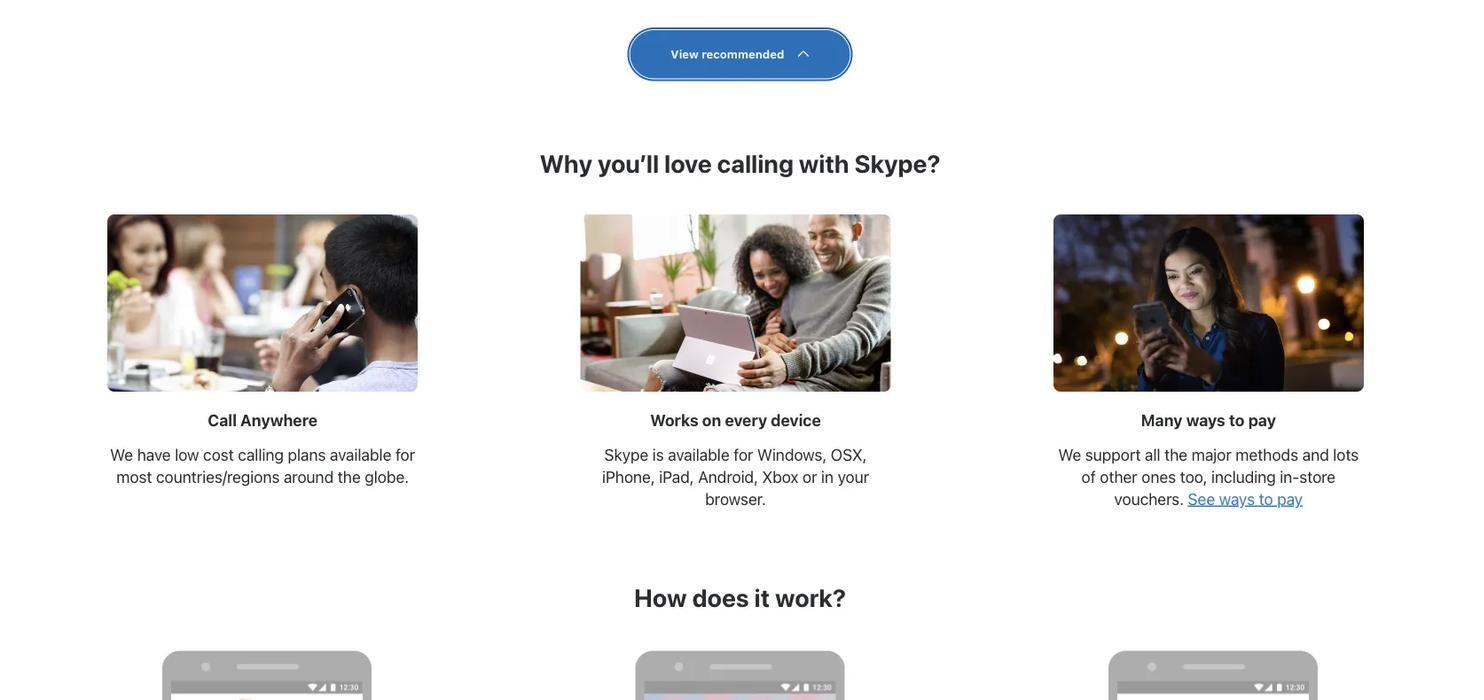 Task type: describe. For each thing, give the bounding box(es) containing it.
plans
[[288, 445, 326, 465]]

get skype by downloading it from app store and click on install image
[[644, 682, 836, 701]]

works
[[650, 411, 699, 430]]

call anywhere
[[208, 411, 318, 430]]

countries/regions
[[156, 468, 280, 487]]

android,
[[698, 468, 758, 487]]

we have low cost calling plans available for most countries/regions around the globe.
[[110, 445, 415, 487]]

it
[[754, 584, 770, 613]]

call
[[208, 411, 237, 430]]

recommended
[[702, 47, 784, 60]]

why you'll love calling with skype?
[[540, 149, 941, 178]]

available inside we have low cost calling plans available for most countries/regions around the globe.
[[330, 445, 392, 465]]

buy skype credit or a subscription by searching the country and select the subscription and pay image
[[171, 682, 363, 701]]

skype?
[[855, 149, 941, 178]]

support
[[1086, 445, 1141, 465]]

xbox
[[762, 468, 799, 487]]

store
[[1300, 468, 1336, 487]]

view
[[671, 47, 699, 60]]

device
[[771, 411, 821, 430]]

see ways to pay
[[1188, 490, 1303, 509]]

anywhere
[[240, 411, 318, 430]]

available inside skype is available for windows, osx, iphone, ipad, android, xbox or in your browser.
[[668, 445, 730, 465]]

cost
[[203, 445, 234, 465]]

skype
[[604, 445, 649, 465]]

iphone,
[[602, 468, 655, 487]]

many ways to pay
[[1141, 411, 1276, 430]]

for inside skype is available for windows, osx, iphone, ipad, android, xbox or in your browser.
[[734, 445, 753, 465]]

calling inside we have low cost calling plans available for most countries/regions around the globe.
[[238, 445, 284, 465]]

lots
[[1333, 445, 1359, 465]]

too,
[[1180, 468, 1208, 487]]

all
[[1145, 445, 1161, 465]]

view recommended
[[671, 47, 784, 60]]

pay for many ways to pay
[[1249, 411, 1276, 430]]

windows,
[[757, 445, 827, 465]]

see
[[1188, 490, 1215, 509]]

work?
[[775, 584, 846, 613]]

we for we have low cost calling plans available for most countries/regions around the globe.
[[110, 445, 133, 465]]

and
[[1303, 445, 1329, 465]]

to for many ways to pay
[[1229, 411, 1245, 430]]

does
[[692, 584, 749, 613]]

every
[[725, 411, 767, 430]]



Task type: vqa. For each thing, say whether or not it's contained in the screenshot.
VOUCHERS.
yes



Task type: locate. For each thing, give the bounding box(es) containing it.
view recommended button
[[630, 30, 850, 79]]

1 horizontal spatial for
[[734, 445, 753, 465]]

is
[[653, 445, 664, 465]]

to down including
[[1259, 490, 1273, 509]]

the left globe. at the bottom left
[[338, 468, 361, 487]]

0 horizontal spatial we
[[110, 445, 133, 465]]

1 available from the left
[[330, 445, 392, 465]]

osx,
[[831, 445, 867, 465]]

works on every device
[[650, 411, 821, 430]]

0 vertical spatial calling
[[717, 149, 794, 178]]

you'll
[[598, 149, 659, 178]]

1 vertical spatial calling
[[238, 445, 284, 465]]

we inside we support all the major methods and lots of other ones too, including in-store vouchers.
[[1059, 445, 1081, 465]]

for up android,
[[734, 445, 753, 465]]

in-
[[1280, 468, 1300, 487]]

globe.
[[365, 468, 409, 487]]

how does it work?
[[634, 584, 846, 613]]

2 we from the left
[[1059, 445, 1081, 465]]

0 vertical spatial pay
[[1249, 411, 1276, 430]]

other
[[1100, 468, 1138, 487]]

2 for from the left
[[734, 445, 753, 465]]

1 horizontal spatial calling
[[717, 149, 794, 178]]

0 vertical spatial the
[[1165, 445, 1188, 465]]

we inside we have low cost calling plans available for most countries/regions around the globe.
[[110, 445, 133, 465]]

pay up methods
[[1249, 411, 1276, 430]]

the inside we have low cost calling plans available for most countries/regions around the globe.
[[338, 468, 361, 487]]

1 vertical spatial the
[[338, 468, 361, 487]]

1 for from the left
[[396, 445, 415, 465]]

of
[[1082, 468, 1096, 487]]

or
[[803, 468, 817, 487]]

1 vertical spatial pay
[[1277, 490, 1303, 509]]

ones
[[1142, 468, 1176, 487]]

to
[[1229, 411, 1245, 430], [1259, 490, 1273, 509]]

pay for see ways to pay
[[1277, 490, 1303, 509]]

available
[[330, 445, 392, 465], [668, 445, 730, 465]]

0 horizontal spatial available
[[330, 445, 392, 465]]

we
[[110, 445, 133, 465], [1059, 445, 1081, 465]]

in
[[821, 468, 834, 487]]

we for we support all the major methods and lots of other ones too, including in-store vouchers.
[[1059, 445, 1081, 465]]

pay
[[1249, 411, 1276, 430], [1277, 490, 1303, 509]]

for inside we have low cost calling plans available for most countries/regions around the globe.
[[396, 445, 415, 465]]

how
[[634, 584, 687, 613]]

1 horizontal spatial we
[[1059, 445, 1081, 465]]

we left support
[[1059, 445, 1081, 465]]

we up most
[[110, 445, 133, 465]]

ways
[[1187, 411, 1226, 430], [1219, 490, 1255, 509]]

2 available from the left
[[668, 445, 730, 465]]

calling
[[717, 149, 794, 178], [238, 445, 284, 465]]

calling right love
[[717, 149, 794, 178]]

major
[[1192, 445, 1232, 465]]

pay down the 'in-'
[[1277, 490, 1303, 509]]

around
[[284, 468, 334, 487]]

most
[[116, 468, 152, 487]]

skype is available for windows, osx, iphone, ipad, android, xbox or in your browser.
[[602, 445, 869, 509]]

ways for see
[[1219, 490, 1255, 509]]

available up globe. at the bottom left
[[330, 445, 392, 465]]

1 horizontal spatial to
[[1259, 490, 1273, 509]]

vouchers.
[[1115, 490, 1184, 509]]

to for see ways to pay
[[1259, 490, 1273, 509]]

0 horizontal spatial the
[[338, 468, 361, 487]]

ways down including
[[1219, 490, 1255, 509]]

available up ipad,
[[668, 445, 730, 465]]

1 horizontal spatial the
[[1165, 445, 1188, 465]]

ways up major at the right bottom
[[1187, 411, 1226, 430]]

see ways to pay link
[[1188, 490, 1303, 509]]

0 vertical spatial to
[[1229, 411, 1245, 430]]

your
[[838, 468, 869, 487]]

why
[[540, 149, 593, 178]]

ways for many
[[1187, 411, 1226, 430]]

with
[[799, 149, 849, 178]]

to up major at the right bottom
[[1229, 411, 1245, 430]]

1 horizontal spatial pay
[[1277, 490, 1303, 509]]

0 horizontal spatial to
[[1229, 411, 1245, 430]]

0 horizontal spatial calling
[[238, 445, 284, 465]]

0 horizontal spatial pay
[[1249, 411, 1276, 430]]

browser.
[[705, 490, 766, 509]]

have
[[137, 445, 171, 465]]

for
[[396, 445, 415, 465], [734, 445, 753, 465]]

calling down call anywhere
[[238, 445, 284, 465]]

for up globe. at the bottom left
[[396, 445, 415, 465]]

methods
[[1236, 445, 1299, 465]]

the inside we support all the major methods and lots of other ones too, including in-store vouchers.
[[1165, 445, 1188, 465]]

on
[[702, 411, 721, 430]]

0 vertical spatial ways
[[1187, 411, 1226, 430]]

1 horizontal spatial available
[[668, 445, 730, 465]]

0 horizontal spatial for
[[396, 445, 415, 465]]

many
[[1141, 411, 1183, 430]]

we support all the major methods and lots of other ones too, including in-store vouchers.
[[1059, 445, 1359, 509]]

1 vertical spatial to
[[1259, 490, 1273, 509]]

low
[[175, 445, 199, 465]]

ipad,
[[659, 468, 694, 487]]

1 vertical spatial ways
[[1219, 490, 1255, 509]]

the
[[1165, 445, 1188, 465], [338, 468, 361, 487]]

including
[[1212, 468, 1276, 487]]

love
[[664, 149, 712, 178]]

the right all
[[1165, 445, 1188, 465]]

1 we from the left
[[110, 445, 133, 465]]

showing start calling by going to dialpad and dial the number and click on call image
[[1117, 682, 1309, 701]]



